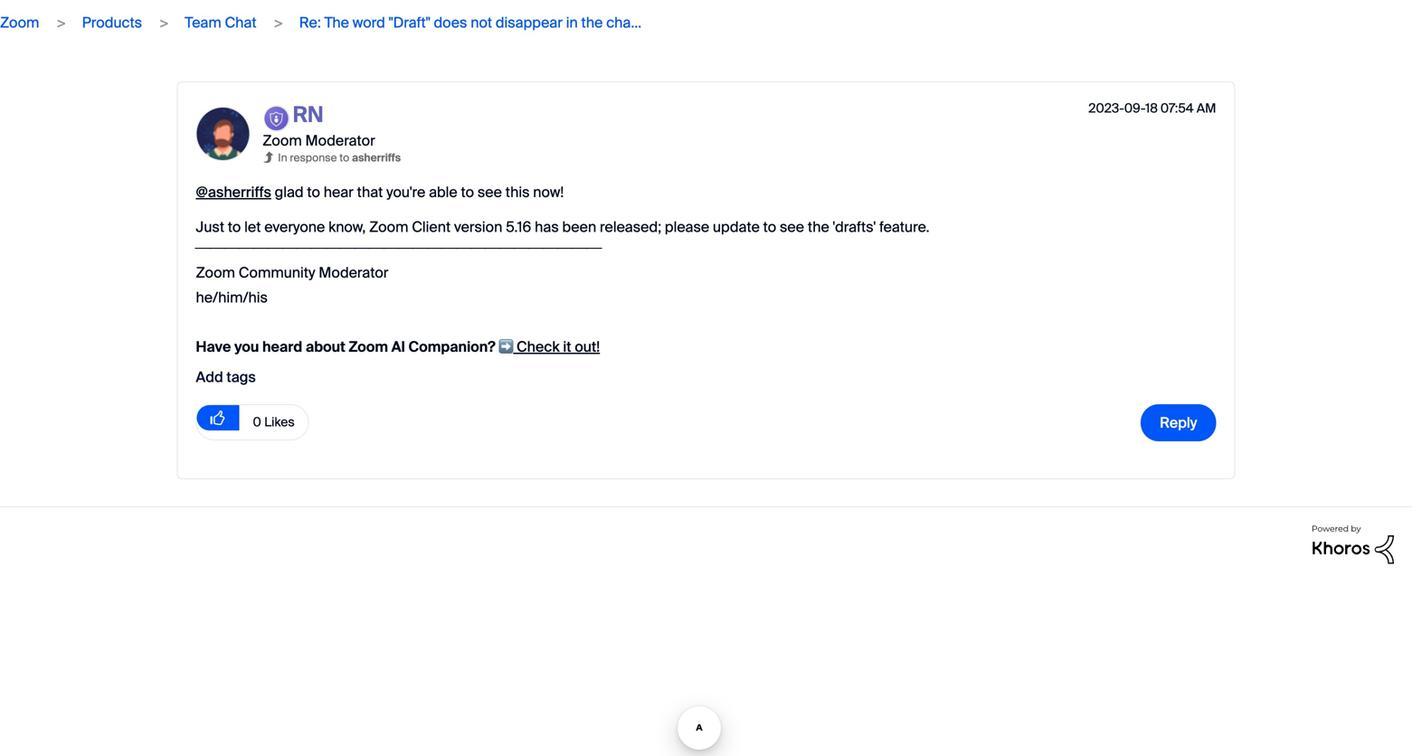 Task type: locate. For each thing, give the bounding box(es) containing it.
reply
[[1160, 413, 1198, 432]]

re:
[[299, 13, 321, 32]]

to left 'let'
[[228, 217, 241, 236]]

0 vertical spatial moderator
[[305, 131, 375, 150]]

zoom inside ⎯⎯⎯⎯⎯⎯⎯⎯⎯⎯⎯⎯⎯⎯⎯⎯⎯⎯⎯⎯⎯⎯⎯⎯⎯⎯⎯⎯ zoom community moderator he/him/his
[[196, 263, 235, 282]]

moderator up response
[[305, 131, 375, 150]]

to right response
[[340, 151, 349, 165]]

0
[[253, 414, 261, 431]]

‎2023-09-18 07:54 am
[[1089, 100, 1217, 117]]

the left 'drafts'
[[808, 217, 830, 236]]

5.16
[[506, 217, 531, 236]]

@asherriffs link
[[196, 183, 271, 202]]

0 vertical spatial the
[[581, 13, 603, 32]]

companion?
[[409, 338, 496, 357]]

see right the update
[[780, 217, 805, 236]]

zoom moderator in response to asherriffs
[[263, 131, 401, 165]]

0 likes
[[253, 414, 295, 431]]

this
[[506, 183, 530, 202]]

disappear
[[496, 13, 563, 32]]

community
[[239, 263, 315, 282]]

team chat link
[[176, 13, 266, 32]]

powered by khoros image
[[1313, 526, 1394, 564]]

0 vertical spatial see
[[478, 183, 502, 202]]

ai
[[391, 338, 405, 357]]

moderator inside ⎯⎯⎯⎯⎯⎯⎯⎯⎯⎯⎯⎯⎯⎯⎯⎯⎯⎯⎯⎯⎯⎯⎯⎯⎯⎯⎯⎯ zoom community moderator he/him/his
[[319, 263, 389, 282]]

update
[[713, 217, 760, 236]]

to
[[340, 151, 349, 165], [307, 183, 320, 202], [461, 183, 474, 202], [228, 217, 241, 236], [763, 217, 777, 236]]

rn link
[[293, 101, 324, 129]]

team
[[185, 13, 221, 32]]

he/him/his
[[196, 288, 268, 307]]

⎯⎯⎯⎯⎯⎯⎯⎯⎯⎯⎯⎯⎯⎯⎯⎯⎯⎯⎯⎯⎯⎯⎯⎯⎯⎯⎯⎯ zoom community moderator he/him/his
[[196, 238, 601, 307]]

moderator
[[305, 131, 375, 150], [319, 263, 389, 282]]

asherriffs
[[352, 151, 401, 165]]

zoom link
[[0, 13, 48, 32]]

⎯⎯⎯⎯⎯⎯⎯⎯⎯⎯⎯⎯⎯⎯⎯⎯⎯⎯⎯⎯⎯⎯⎯⎯⎯⎯⎯⎯
[[196, 238, 601, 257]]

1 vertical spatial see
[[780, 217, 805, 236]]

you're
[[387, 183, 426, 202]]

1 horizontal spatial the
[[808, 217, 830, 236]]

1 vertical spatial moderator
[[319, 263, 389, 282]]

zoom
[[0, 13, 39, 32], [263, 131, 302, 150], [369, 217, 409, 236], [196, 263, 235, 282], [349, 338, 388, 357]]

to right glad
[[307, 183, 320, 202]]

check
[[517, 338, 560, 357]]

tags
[[227, 368, 256, 387]]

1 horizontal spatial see
[[780, 217, 805, 236]]

have
[[196, 338, 231, 357]]

products link
[[73, 13, 151, 32]]

let
[[244, 217, 261, 236]]

add
[[196, 368, 223, 387]]

out!
[[575, 338, 600, 357]]

moderator down know,
[[319, 263, 389, 282]]

see left this
[[478, 183, 502, 202]]

the
[[581, 13, 603, 32], [808, 217, 830, 236]]

see
[[478, 183, 502, 202], [780, 217, 805, 236]]

the right in
[[581, 13, 603, 32]]

09-
[[1125, 100, 1146, 117]]

0 horizontal spatial the
[[581, 13, 603, 32]]

07:54
[[1161, 100, 1194, 117]]

been
[[562, 217, 597, 236]]

zoom inside zoom moderator in response to asherriffs
[[263, 131, 302, 150]]

hear
[[324, 183, 354, 202]]

zoom moderator image
[[263, 105, 290, 132]]

moderator inside zoom moderator in response to asherriffs
[[305, 131, 375, 150]]

products
[[82, 13, 142, 32]]

has
[[535, 217, 559, 236]]

to inside zoom moderator in response to asherriffs
[[340, 151, 349, 165]]

add tags
[[196, 368, 256, 387]]



Task type: vqa. For each thing, say whether or not it's contained in the screenshot.
the top Moderator
yes



Task type: describe. For each thing, give the bounding box(es) containing it.
word
[[353, 13, 385, 32]]

re: the word "draft" does not disappear in the cha... link
[[290, 13, 651, 32]]

18
[[1146, 100, 1158, 117]]

to right the update
[[763, 217, 777, 236]]

chat
[[225, 13, 257, 32]]

just to let everyone know, zoom client version 5.16 has been released; please update to see the 'drafts' feature.‌
[[196, 217, 930, 236]]

know,
[[329, 217, 366, 236]]

team chat
[[185, 13, 257, 32]]

in
[[278, 151, 287, 165]]

"draft"
[[389, 13, 430, 32]]

that
[[357, 183, 383, 202]]

➡️
[[499, 338, 513, 357]]

rn image
[[196, 107, 250, 161]]

@asherriffs
[[196, 183, 271, 202]]

0 horizontal spatial see
[[478, 183, 502, 202]]

1 vertical spatial the
[[808, 217, 830, 236]]

about
[[306, 338, 346, 357]]

released;
[[600, 217, 662, 236]]

response
[[290, 151, 337, 165]]

client
[[412, 217, 451, 236]]

glad
[[275, 183, 304, 202]]

re: the word "draft" does not disappear in the cha...
[[299, 13, 642, 32]]

now!
[[533, 183, 564, 202]]

likes
[[264, 414, 295, 431]]

please
[[665, 217, 710, 236]]

not
[[471, 13, 492, 32]]

you
[[234, 338, 259, 357]]

'drafts'
[[833, 217, 876, 236]]

heard
[[262, 338, 302, 357]]

‎2023-
[[1089, 100, 1125, 117]]

reply link
[[1141, 404, 1217, 442]]

am
[[1197, 100, 1217, 117]]

everyone
[[264, 217, 325, 236]]

cha...
[[606, 13, 642, 32]]

add tags button
[[196, 368, 256, 387]]

just
[[196, 217, 224, 236]]

it
[[563, 338, 571, 357]]

the
[[324, 13, 349, 32]]

version
[[454, 217, 503, 236]]

have you heard about zoom ai companion? ➡️ check it out!
[[196, 338, 600, 357]]

able
[[429, 183, 458, 202]]

@asherriffs glad to hear that you're able to see this now!
[[196, 183, 567, 202]]

rn
[[293, 101, 324, 129]]

to right able
[[461, 183, 474, 202]]

does
[[434, 13, 467, 32]]

feature.‌
[[879, 217, 930, 236]]

in
[[566, 13, 578, 32]]



